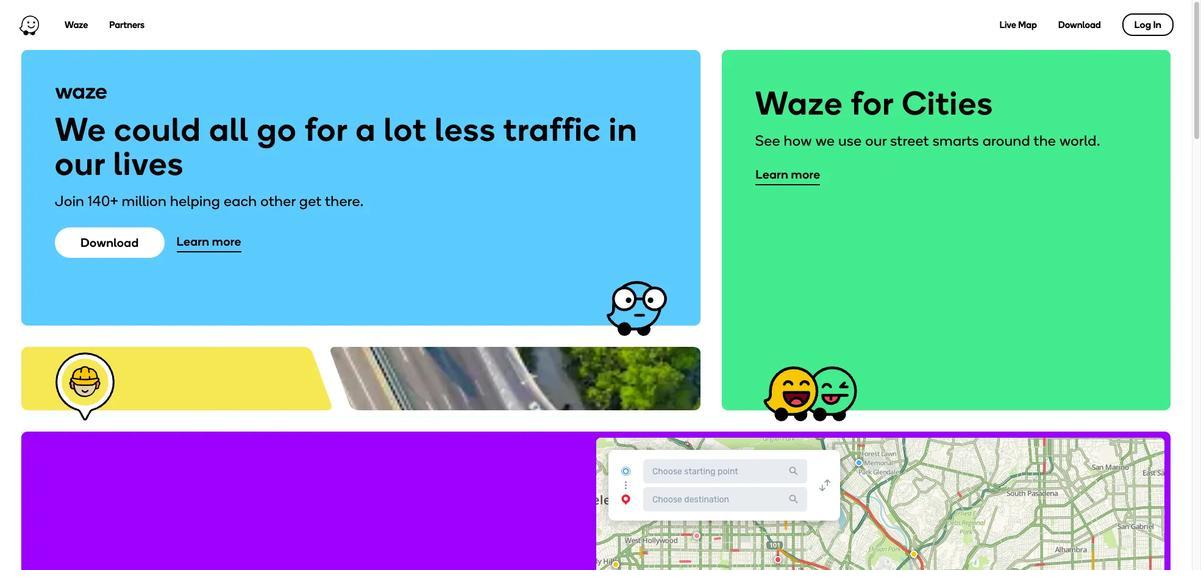 Task type: vqa. For each thing, say whether or not it's contained in the screenshot.
Arrive to the right
no



Task type: describe. For each thing, give the bounding box(es) containing it.
0 horizontal spatial learn more link
[[177, 234, 241, 252]]

street
[[890, 132, 929, 149]]

log in
[[1135, 19, 1162, 30]]

partners
[[109, 20, 145, 30]]

less
[[435, 110, 496, 149]]

how
[[784, 132, 812, 149]]

1 horizontal spatial our
[[866, 132, 887, 149]]

million
[[122, 192, 167, 210]]

waze for waze for cities
[[755, 84, 843, 123]]

more for the left learn more link
[[212, 234, 241, 249]]

there.
[[325, 192, 364, 210]]

log in link
[[1122, 13, 1174, 36]]

1 horizontal spatial learn
[[755, 167, 788, 182]]

we
[[816, 132, 835, 149]]

download for the topmost the "download" link
[[1059, 20, 1101, 30]]

for inside we could all go for a lot less traffic in our lives
[[305, 110, 348, 149]]

0 horizontal spatial learn more
[[177, 234, 241, 249]]

1 horizontal spatial for
[[851, 84, 894, 123]]

the
[[1034, 132, 1056, 149]]

map
[[1018, 20, 1037, 30]]

our inside we could all go for a lot less traffic in our lives
[[55, 144, 106, 184]]

get
[[299, 192, 322, 210]]

a
[[356, 110, 376, 149]]

in
[[1153, 19, 1162, 30]]

waze for cities
[[755, 84, 994, 123]]



Task type: locate. For each thing, give the bounding box(es) containing it.
140+
[[88, 192, 118, 210]]

1 horizontal spatial download link
[[1059, 20, 1101, 30]]

waze up how
[[755, 84, 843, 123]]

helping
[[170, 192, 220, 210]]

join 140+ million helping each other get there.
[[55, 192, 364, 210]]

see how we use our street smarts around the world.
[[755, 132, 1101, 149]]

1 vertical spatial learn
[[177, 234, 209, 249]]

around
[[983, 132, 1031, 149]]

learn more link down join 140+ million helping each other get there.
[[177, 234, 241, 252]]

live
[[1000, 20, 1016, 30]]

other
[[261, 192, 296, 210]]

home image
[[18, 15, 40, 36]]

1 horizontal spatial more
[[791, 167, 820, 182]]

each
[[224, 192, 257, 210]]

we
[[55, 110, 106, 149]]

0 horizontal spatial for
[[305, 110, 348, 149]]

more for topmost learn more link
[[791, 167, 820, 182]]

1 vertical spatial waze
[[755, 84, 843, 123]]

learn more down how
[[755, 167, 820, 182]]

learn more link
[[755, 167, 820, 184], [177, 234, 241, 252]]

0 horizontal spatial download
[[80, 235, 139, 250]]

1 vertical spatial learn more
[[177, 234, 241, 249]]

cities
[[902, 84, 994, 123]]

1 horizontal spatial waze
[[755, 84, 843, 123]]

all
[[209, 110, 249, 149]]

0 horizontal spatial more
[[212, 234, 241, 249]]

download link
[[1059, 20, 1101, 30], [55, 227, 164, 258]]

0 vertical spatial more
[[791, 167, 820, 182]]

1 vertical spatial download link
[[55, 227, 164, 258]]

for
[[851, 84, 894, 123], [305, 110, 348, 149]]

0 horizontal spatial download link
[[55, 227, 164, 258]]

see
[[755, 132, 780, 149]]

learn
[[755, 167, 788, 182], [177, 234, 209, 249]]

waze
[[65, 20, 88, 30], [755, 84, 843, 123]]

1 horizontal spatial download
[[1059, 20, 1101, 30]]

our right use
[[866, 132, 887, 149]]

1 vertical spatial learn more link
[[177, 234, 241, 252]]

learn more
[[755, 167, 820, 182], [177, 234, 241, 249]]

0 horizontal spatial waze
[[65, 20, 88, 30]]

lot
[[384, 110, 427, 149]]

0 vertical spatial download
[[1059, 20, 1101, 30]]

our
[[866, 132, 887, 149], [55, 144, 106, 184]]

0 vertical spatial learn more link
[[755, 167, 820, 184]]

0 vertical spatial learn
[[755, 167, 788, 182]]

for up use
[[851, 84, 894, 123]]

1 vertical spatial download
[[80, 235, 139, 250]]

learn more down join 140+ million helping each other get there.
[[177, 234, 241, 249]]

download down 140+
[[80, 235, 139, 250]]

0 vertical spatial waze
[[65, 20, 88, 30]]

1 vertical spatial more
[[212, 234, 241, 249]]

lives
[[113, 144, 184, 184]]

download
[[1059, 20, 1101, 30], [80, 235, 139, 250]]

learn down helping
[[177, 234, 209, 249]]

download link down 140+
[[55, 227, 164, 258]]

smarts
[[933, 132, 979, 149]]

download right map
[[1059, 20, 1101, 30]]

learn down see
[[755, 167, 788, 182]]

more down how
[[791, 167, 820, 182]]

1 horizontal spatial learn more
[[755, 167, 820, 182]]

go
[[257, 110, 297, 149]]

waze for waze link
[[65, 20, 88, 30]]

download link right map
[[1059, 20, 1101, 30]]

0 horizontal spatial our
[[55, 144, 106, 184]]

more
[[791, 167, 820, 182], [212, 234, 241, 249]]

0 horizontal spatial learn
[[177, 234, 209, 249]]

log
[[1135, 19, 1151, 30]]

in
[[609, 110, 638, 149]]

learn more link down how
[[755, 167, 820, 184]]

world.
[[1060, 132, 1101, 149]]

download for the bottommost the "download" link
[[80, 235, 139, 250]]

we could all go for a lot less traffic in our lives
[[55, 110, 638, 184]]

live map link
[[1000, 20, 1037, 30]]

traffic
[[504, 110, 601, 149]]

live map
[[1000, 20, 1037, 30]]

1 horizontal spatial learn more link
[[755, 167, 820, 184]]

for left a
[[305, 110, 348, 149]]

more down each
[[212, 234, 241, 249]]

our up join
[[55, 144, 106, 184]]

0 vertical spatial download link
[[1059, 20, 1101, 30]]

waze link
[[65, 20, 88, 30]]

use
[[839, 132, 862, 149]]

partners link
[[109, 20, 145, 30]]

0 vertical spatial learn more
[[755, 167, 820, 182]]

waze right home image in the top of the page
[[65, 20, 88, 30]]

join
[[55, 192, 84, 210]]

could
[[114, 110, 201, 149]]



